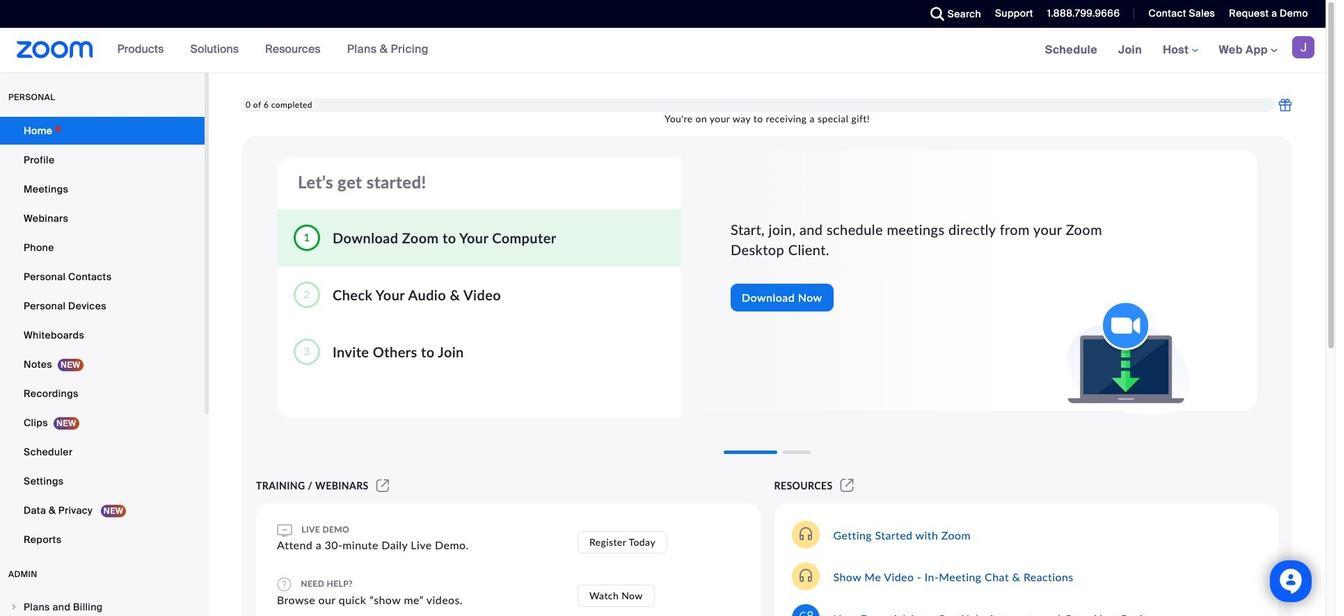 Task type: describe. For each thing, give the bounding box(es) containing it.
product information navigation
[[107, 28, 439, 72]]

window new image
[[838, 480, 856, 492]]

window new image
[[374, 480, 391, 492]]

right image
[[10, 603, 18, 612]]

zoom logo image
[[17, 41, 93, 58]]



Task type: locate. For each thing, give the bounding box(es) containing it.
personal menu menu
[[0, 117, 205, 555]]

meetings navigation
[[1035, 28, 1326, 73]]

banner
[[0, 28, 1326, 73]]

menu item
[[0, 594, 205, 617]]

profile picture image
[[1292, 36, 1315, 58]]



Task type: vqa. For each thing, say whether or not it's contained in the screenshot.
MENU
no



